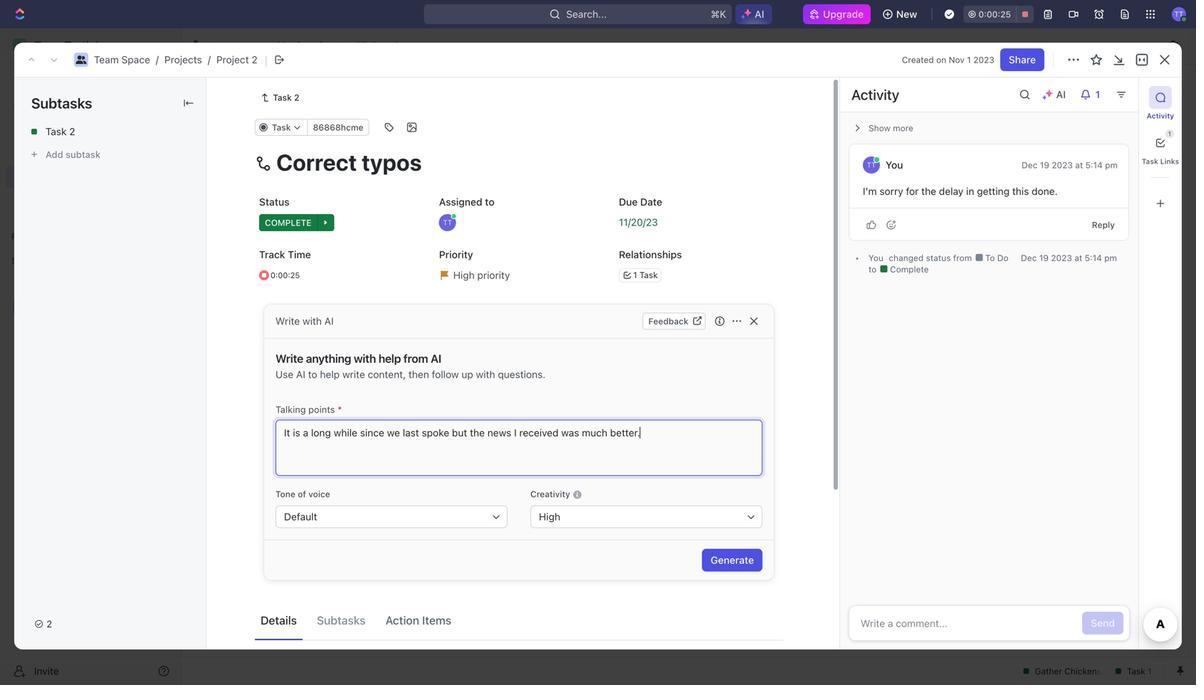 Task type: locate. For each thing, give the bounding box(es) containing it.
2 vertical spatial tt
[[443, 218, 452, 227]]

1 vertical spatial all
[[1124, 88, 1135, 100]]

1 right the nov
[[967, 55, 971, 65]]

tt
[[1175, 10, 1184, 18], [867, 161, 876, 169], [443, 218, 452, 227]]

tt button
[[1168, 3, 1190, 26], [435, 210, 603, 236]]

2 left |
[[252, 54, 258, 66]]

dec 19 2023 at 5:14 pm up the "done."
[[1022, 160, 1118, 170]]

task
[[1084, 88, 1105, 100], [273, 93, 292, 103], [272, 122, 291, 132], [46, 126, 67, 137], [1142, 157, 1158, 166], [208, 168, 228, 179], [640, 270, 658, 280]]

all left the entries
[[1124, 88, 1135, 100]]

typos
[[266, 208, 293, 220]]

help down anything
[[320, 369, 340, 381]]

0 horizontal spatial task 2 link
[[14, 120, 206, 143]]

0:00:25 up share
[[979, 9, 1011, 19]]

0 horizontal spatial high
[[453, 270, 475, 281]]

mar for fri, mar 8
[[921, 159, 936, 169]]

all inside all entries button
[[1124, 88, 1135, 100]]

1 vertical spatial 0:00:25
[[271, 271, 300, 280]]

my timesheet
[[277, 40, 341, 51]]

favorites
[[11, 231, 49, 241]]

0 vertical spatial write
[[276, 315, 300, 327]]

5:14 right total at the top of the page
[[1086, 160, 1103, 170]]

high priority
[[453, 270, 510, 281]]

1 horizontal spatial activity
[[1147, 112, 1174, 120]]

1 horizontal spatial all
[[1124, 88, 1135, 100]]

user group image
[[15, 303, 25, 312]]

1 horizontal spatial from
[[953, 253, 972, 263]]

2023 right do
[[1051, 253, 1072, 263]]

— text field down total at the top of the page
[[1056, 195, 1156, 235]]

tone of voice
[[276, 490, 330, 499]]

5:14 down "reply"
[[1085, 253, 1102, 263]]

ai right ⌘k
[[755, 8, 764, 20]]

task right by
[[1084, 88, 1105, 100]]

with up anything
[[303, 315, 322, 327]]

2 horizontal spatial mar
[[1002, 159, 1017, 169]]

0 vertical spatial 2023
[[973, 55, 995, 65]]

0 vertical spatial tt button
[[1168, 3, 1190, 26]]

1 vertical spatial complete
[[888, 265, 929, 274]]

from up 'then'
[[403, 352, 428, 366]]

write for anything
[[276, 352, 303, 366]]

ai button
[[1036, 83, 1074, 106]]

1 vertical spatial pm
[[1105, 253, 1117, 263]]

0 vertical spatial activity
[[852, 86, 899, 103]]

0:00:25 inside dropdown button
[[271, 271, 300, 280]]

my timesheet link
[[273, 28, 345, 64]]

docs link
[[6, 117, 175, 140]]

0 vertical spatial dec 19 2023 at 5:14 pm
[[1022, 160, 1118, 170]]

0 vertical spatial with
[[303, 315, 322, 327]]

pm down "reply"
[[1105, 253, 1117, 263]]

dec 19 2023 at 5:14 pm
[[1022, 160, 1118, 170], [1021, 253, 1117, 263]]

0:00:25 for 0:00:25 button at the right of page
[[979, 9, 1011, 19]]

1 / from the left
[[156, 54, 159, 66]]

high down priority
[[453, 270, 475, 281]]

complete down status
[[265, 218, 312, 228]]

1 vertical spatial dec
[[1021, 253, 1037, 263]]

3 mar from the left
[[1002, 159, 1017, 169]]

generate
[[711, 555, 754, 566]]

write inside write anything with help from ai use ai to help write content, then follow up with questions.
[[276, 352, 303, 366]]

this
[[1012, 185, 1029, 197]]

1 horizontal spatial task 2 link
[[255, 89, 305, 106]]

from inside write anything with help from ai use ai to help write content, then follow up with questions.
[[403, 352, 428, 366]]

from inside 'task sidebar content' section
[[953, 253, 972, 263]]

ai button
[[736, 4, 772, 24], [1036, 83, 1074, 106]]

1 horizontal spatial subtasks
[[317, 614, 366, 628]]

nov
[[949, 55, 965, 65]]

creativity
[[530, 490, 573, 499]]

subtask
[[66, 149, 100, 160]]

1 horizontal spatial tt
[[867, 161, 876, 169]]

1 up links
[[1168, 131, 1171, 137]]

0 horizontal spatial subtasks
[[31, 95, 92, 111]]

from right status
[[953, 253, 972, 263]]

←
[[204, 86, 215, 101]]

ai up anything
[[325, 315, 334, 327]]

0 vertical spatial ai button
[[736, 4, 772, 24]]

0 horizontal spatial help
[[320, 369, 340, 381]]

all for all timesheets
[[355, 40, 367, 51]]

sidebar navigation
[[0, 28, 182, 686]]

project
[[216, 54, 249, 66]]

0 vertical spatial complete
[[265, 218, 312, 228]]

high for high
[[539, 511, 560, 523]]

0 horizontal spatial /
[[156, 54, 159, 66]]

0 vertical spatial tt
[[1175, 10, 1184, 18]]

subtasks inside button
[[317, 614, 366, 628]]

task left links
[[1142, 157, 1158, 166]]

1 vertical spatial task 2
[[46, 126, 75, 137]]

at
[[1075, 160, 1083, 170], [1075, 253, 1082, 263]]

1 vertical spatial high
[[539, 511, 560, 523]]

task up location
[[272, 122, 291, 132]]

mar left 8
[[921, 159, 936, 169]]

1
[[967, 55, 971, 65], [1096, 89, 1100, 100], [1168, 131, 1171, 137], [633, 270, 637, 280]]

1 vertical spatial subtasks
[[317, 614, 366, 628]]

1 vertical spatial tt
[[867, 161, 876, 169]]

mar inside the thu, mar 7 0h
[[847, 159, 863, 169]]

action items button
[[380, 608, 457, 634]]

tree inside sidebar navigation
[[6, 272, 175, 464]]

← button
[[199, 83, 221, 104]]

1 horizontal spatial complete
[[888, 265, 929, 274]]

assigned
[[439, 196, 482, 208]]

1 horizontal spatial tt button
[[1168, 3, 1190, 26]]

task 2 link up task dropdown button
[[255, 89, 305, 106]]

0 vertical spatial 19
[[1040, 160, 1049, 170]]

1 vertical spatial 5:14
[[1085, 253, 1102, 263]]

1 vertical spatial from
[[403, 352, 428, 366]]

action
[[386, 614, 419, 628]]

high inside button
[[539, 511, 560, 523]]

0 horizontal spatial activity
[[852, 86, 899, 103]]

1 horizontal spatial mar
[[921, 159, 936, 169]]

19 right 9
[[1040, 160, 1049, 170]]

user group image
[[76, 56, 87, 64]]

sat, mar 9
[[984, 159, 1025, 169]]

high priority button
[[435, 263, 603, 288]]

0 horizontal spatial tt button
[[435, 210, 603, 236]]

from
[[953, 253, 972, 263], [403, 352, 428, 366]]

dec 19 2023 at 5:14 pm down the reply button
[[1021, 253, 1117, 263]]

1 mar from the left
[[847, 159, 863, 169]]

2023 up the "done."
[[1052, 160, 1073, 170]]

1 — text field from the left
[[900, 195, 977, 235]]

1 write from the top
[[276, 315, 300, 327]]

0 horizontal spatial you
[[869, 253, 884, 263]]

2023 right the nov
[[973, 55, 995, 65]]

0 vertical spatial task 2
[[273, 93, 299, 103]]

2 inside button
[[47, 619, 52, 630]]

0 vertical spatial from
[[953, 253, 972, 263]]

1 vertical spatial write
[[276, 352, 303, 366]]

1 horizontal spatial you
[[886, 159, 903, 171]]

sorry
[[880, 185, 903, 197]]

1 down relationships
[[633, 270, 637, 280]]

0:00:25 down track time at the top left
[[271, 271, 300, 280]]

0 vertical spatial all
[[355, 40, 367, 51]]

items
[[422, 614, 451, 628]]

write anything with help from ai use ai to help write content, then follow up with questions.
[[276, 352, 546, 381]]

1 horizontal spatial 0:00:25
[[979, 9, 1011, 19]]

tree
[[6, 272, 175, 464]]

complete down changed
[[888, 265, 929, 274]]

complete button
[[255, 210, 423, 236]]

— text field
[[586, 195, 664, 235], [821, 195, 899, 235], [1056, 195, 1156, 235]]

2 mar from the left
[[921, 159, 936, 169]]

with right 'up' at the left of page
[[476, 369, 495, 381]]

feedback
[[648, 316, 689, 326]]

i'm
[[863, 185, 877, 197]]

1 horizontal spatial /
[[208, 54, 211, 66]]

to do
[[983, 253, 1009, 263]]

task sidebar navigation tab list
[[1142, 86, 1179, 215]]

task 2 up dashboards
[[46, 126, 75, 137]]

to inside write anything with help from ai use ai to help write content, then follow up with questions.
[[308, 369, 317, 381]]

docs
[[34, 123, 58, 135]]

search...
[[566, 8, 607, 20]]

0 horizontal spatial 0:00:25
[[271, 271, 300, 280]]

1 horizontal spatial ai button
[[1036, 83, 1074, 106]]

you left changed
[[869, 253, 884, 263]]

with up write
[[354, 352, 376, 366]]

0 vertical spatial help
[[379, 352, 401, 366]]

2 horizontal spatial — text field
[[1056, 195, 1156, 235]]

activity down the entries
[[1147, 112, 1174, 120]]

pm right total at the top of the page
[[1105, 160, 1118, 170]]

total
[[1062, 159, 1081, 169]]

0 vertical spatial you
[[886, 159, 903, 171]]

1 vertical spatial task 2 link
[[14, 120, 206, 143]]

send
[[1091, 618, 1115, 629]]

use
[[276, 369, 293, 381]]

activity up show
[[852, 86, 899, 103]]

2 write from the top
[[276, 352, 303, 366]]

complete
[[265, 218, 312, 228], [888, 265, 929, 274]]

mar left 9
[[1002, 159, 1017, 169]]

ai left by
[[1056, 89, 1066, 100]]

3 — text field from the left
[[1056, 195, 1156, 235]]

0:00:25 inside button
[[979, 9, 1011, 19]]

write with ai
[[276, 315, 334, 327]]

all inside all timesheets link
[[355, 40, 367, 51]]

all left timesheets at the top
[[355, 40, 367, 51]]

0 horizontal spatial tt
[[443, 218, 452, 227]]

created
[[902, 55, 934, 65]]

1 vertical spatial 2023
[[1052, 160, 1073, 170]]

mar for thu, mar 7 0h
[[847, 159, 863, 169]]

high button
[[530, 506, 763, 529]]

0 horizontal spatial — text field
[[900, 195, 977, 235]]

activity
[[852, 86, 899, 103], [1147, 112, 1174, 120]]

0 horizontal spatial all
[[355, 40, 367, 51]]

voice
[[308, 490, 330, 499]]

task sidebar content section
[[837, 78, 1139, 650]]

timesheet
[[294, 40, 341, 51]]

0 horizontal spatial ai button
[[736, 4, 772, 24]]

1 horizontal spatial task 2
[[273, 93, 299, 103]]

— text field
[[900, 195, 977, 235], [978, 195, 1056, 235]]

links
[[1160, 157, 1179, 166]]

task 2 link down inbox link
[[14, 120, 206, 143]]

invite
[[34, 666, 59, 677]]

on
[[936, 55, 946, 65]]

7
[[865, 159, 870, 169]]

2 up invite
[[47, 619, 52, 630]]

1 vertical spatial activity
[[1147, 112, 1174, 120]]

mar left 7
[[847, 159, 863, 169]]

86868hcme button
[[307, 119, 369, 136]]

2023
[[973, 55, 995, 65], [1052, 160, 1073, 170], [1051, 253, 1072, 263]]

reply
[[1092, 220, 1115, 230]]

0 vertical spatial task 2 link
[[255, 89, 305, 106]]

1 vertical spatial tt button
[[435, 210, 603, 236]]

team space / projects / project 2 |
[[94, 53, 268, 67]]

19 right do
[[1039, 253, 1049, 263]]

high down creativity
[[539, 511, 560, 523]]

1 horizontal spatial high
[[539, 511, 560, 523]]

0h
[[827, 172, 839, 183]]

subtasks down 'home' on the left top
[[31, 95, 92, 111]]

— text field up relationships
[[586, 195, 664, 235]]

dec right do
[[1021, 253, 1037, 263]]

/ left project
[[208, 54, 211, 66]]

send button
[[1082, 612, 1124, 635]]

all
[[355, 40, 367, 51], [1124, 88, 1135, 100]]

complete inside 'task sidebar content' section
[[888, 265, 929, 274]]

you left fri,
[[886, 159, 903, 171]]

subtasks left 'action'
[[317, 614, 366, 628]]

dec up "this"
[[1022, 160, 1038, 170]]

subtasks
[[31, 95, 92, 111], [317, 614, 366, 628]]

0 vertical spatial subtasks
[[31, 95, 92, 111]]

task 2
[[273, 93, 299, 103], [46, 126, 75, 137]]

/ right space on the left
[[156, 54, 159, 66]]

2 vertical spatial with
[[476, 369, 495, 381]]

task down relationships
[[640, 270, 658, 280]]

5:14
[[1086, 160, 1103, 170], [1085, 253, 1102, 263]]

1 horizontal spatial — text field
[[978, 195, 1056, 235]]

0 horizontal spatial complete
[[265, 218, 312, 228]]

status
[[926, 253, 951, 263]]

1 vertical spatial at
[[1075, 253, 1082, 263]]

dashboards
[[34, 147, 89, 159]]

1 horizontal spatial with
[[354, 352, 376, 366]]

2 — text field from the left
[[821, 195, 899, 235]]

1 right by
[[1096, 89, 1100, 100]]

— text field down the thu, mar 7 0h
[[821, 195, 899, 235]]

timesheets
[[370, 40, 422, 51]]

0 horizontal spatial mar
[[847, 159, 863, 169]]

0 vertical spatial high
[[453, 270, 475, 281]]

complete inside dropdown button
[[265, 218, 312, 228]]

talking
[[276, 404, 306, 415]]

2 horizontal spatial tt
[[1175, 10, 1184, 18]]

date
[[640, 196, 662, 208]]

all entries
[[1124, 88, 1170, 100]]

0 vertical spatial 0:00:25
[[979, 9, 1011, 19]]

content,
[[368, 369, 406, 381]]

talking points *
[[276, 404, 342, 415]]

0:00:25
[[979, 9, 1011, 19], [271, 271, 300, 280]]

1 horizontal spatial — text field
[[821, 195, 899, 235]]

1 vertical spatial you
[[869, 253, 884, 263]]

in
[[966, 185, 974, 197]]

activity inside task sidebar navigation tab list
[[1147, 112, 1174, 120]]

task links
[[1142, 157, 1179, 166]]

0 horizontal spatial from
[[403, 352, 428, 366]]

task 2 up task dropdown button
[[273, 93, 299, 103]]

add subtask
[[46, 149, 100, 160]]

due
[[619, 196, 638, 208]]

tt inside 'task sidebar content' section
[[867, 161, 876, 169]]

help up content,
[[379, 352, 401, 366]]

0 horizontal spatial — text field
[[586, 195, 664, 235]]



Task type: describe. For each thing, give the bounding box(es) containing it.
track time
[[259, 249, 311, 261]]

add subtask button
[[14, 143, 206, 166]]

*
[[338, 404, 342, 415]]

priority
[[439, 249, 473, 261]]

2 up add subtask
[[69, 126, 75, 137]]

thu,
[[827, 159, 845, 169]]

action items
[[386, 614, 451, 628]]

reply button
[[1086, 216, 1121, 233]]

0:00:25 button
[[255, 263, 423, 288]]

you for dec 19 2023 at 5:14 pm
[[886, 159, 903, 171]]

8
[[938, 159, 944, 169]]

changed
[[889, 253, 924, 263]]

by task
[[1070, 88, 1105, 100]]

details
[[261, 614, 297, 628]]

0 vertical spatial 5:14
[[1086, 160, 1103, 170]]

time
[[288, 249, 311, 261]]

questions.
[[498, 369, 546, 381]]

created on nov 1 2023
[[902, 55, 995, 65]]

anything
[[306, 352, 351, 366]]

fri, mar 8
[[905, 159, 944, 169]]

status
[[259, 196, 290, 208]]

0:00:25 for 0:00:25 dropdown button
[[271, 271, 300, 280]]

team
[[94, 54, 119, 66]]

1 vertical spatial 19
[[1039, 253, 1049, 263]]

task left location
[[208, 168, 228, 179]]

1 — text field from the left
[[586, 195, 664, 235]]

2 / from the left
[[208, 54, 211, 66]]

correct typos
[[228, 208, 293, 220]]

0 horizontal spatial with
[[303, 315, 322, 327]]

projects
[[164, 54, 202, 66]]

tone
[[276, 490, 295, 499]]

2 up task dropdown button
[[294, 93, 299, 103]]

2 — text field from the left
[[978, 195, 1056, 235]]

details button
[[255, 608, 303, 634]]

due date
[[619, 196, 662, 208]]

0 vertical spatial at
[[1075, 160, 1083, 170]]

timesheets
[[204, 40, 257, 52]]

2 horizontal spatial with
[[476, 369, 495, 381]]

space
[[121, 54, 150, 66]]

1 inside button
[[1168, 131, 1171, 137]]

sat,
[[984, 159, 999, 169]]

ai up follow
[[431, 352, 441, 366]]

upgrade link
[[803, 4, 871, 24]]

all for all entries
[[1124, 88, 1135, 100]]

feedback button
[[643, 313, 706, 330]]

1 button
[[1074, 83, 1110, 106]]

0 vertical spatial pm
[[1105, 160, 1118, 170]]

9
[[1020, 159, 1025, 169]]

ai right use
[[296, 369, 305, 381]]

all timesheets link
[[351, 28, 426, 64]]

1 horizontal spatial help
[[379, 352, 401, 366]]

spaces
[[11, 256, 42, 266]]

more
[[893, 123, 914, 133]]

task up task dropdown button
[[273, 93, 292, 103]]

correct
[[228, 208, 264, 220]]

write for with
[[276, 315, 300, 327]]

subtasks button
[[311, 608, 371, 634]]

0 vertical spatial dec
[[1022, 160, 1038, 170]]

inbox link
[[6, 93, 175, 116]]

1 vertical spatial dec 19 2023 at 5:14 pm
[[1021, 253, 1117, 263]]

e.g. Brainstorm some activities for my design team offsite text field
[[276, 420, 763, 476]]

home
[[34, 74, 61, 86]]

1 vertical spatial ai button
[[1036, 83, 1074, 106]]

default
[[284, 511, 317, 523]]

2 vertical spatial 2023
[[1051, 253, 1072, 263]]

generate button
[[702, 549, 763, 572]]

entries
[[1138, 88, 1170, 100]]

inbox
[[34, 99, 59, 110]]

by
[[1070, 88, 1082, 100]]

mar for sat, mar 9
[[1002, 159, 1017, 169]]

task inside dropdown button
[[272, 122, 291, 132]]

new button
[[876, 3, 926, 26]]

of
[[298, 490, 306, 499]]

by task button
[[1061, 82, 1115, 105]]

task inside button
[[1084, 88, 1105, 100]]

new
[[896, 8, 917, 20]]

1 vertical spatial with
[[354, 352, 376, 366]]

1 inside dropdown button
[[1096, 89, 1100, 100]]

assigned to
[[439, 196, 495, 208]]

priority
[[477, 270, 510, 281]]

task up dashboards
[[46, 126, 67, 137]]

0 horizontal spatial task 2
[[46, 126, 75, 137]]

ai inside dropdown button
[[1056, 89, 1066, 100]]

track
[[259, 249, 285, 261]]

|
[[265, 53, 268, 67]]

dashboards link
[[6, 142, 175, 164]]

activity inside 'task sidebar content' section
[[852, 86, 899, 103]]

11/20/23
[[619, 216, 658, 228]]

favorites button
[[6, 228, 63, 245]]

done.
[[1032, 185, 1058, 197]]

home link
[[6, 69, 175, 92]]

share button
[[1000, 48, 1045, 71]]

Edit task name text field
[[255, 149, 783, 176]]

86868hcme
[[313, 122, 363, 132]]

high button
[[530, 506, 763, 529]]

2 inside team space / projects / project 2 |
[[252, 54, 258, 66]]

then
[[409, 369, 429, 381]]

write
[[342, 369, 365, 381]]

you for changed status from
[[869, 253, 884, 263]]

team space link
[[94, 54, 150, 66]]

fri,
[[905, 159, 918, 169]]

share
[[1009, 54, 1036, 66]]

task inside tab list
[[1142, 157, 1158, 166]]

1 vertical spatial help
[[320, 369, 340, 381]]

projects link
[[164, 54, 202, 66]]

0:00:25 button
[[964, 6, 1034, 23]]

upgrade
[[823, 8, 864, 20]]

changed status from
[[886, 253, 974, 263]]

high for high priority
[[453, 270, 475, 281]]

default button
[[276, 506, 508, 529]]

project 2 link
[[216, 54, 258, 66]]

show
[[869, 123, 891, 133]]



Task type: vqa. For each thing, say whether or not it's contained in the screenshot.
the Tasks
no



